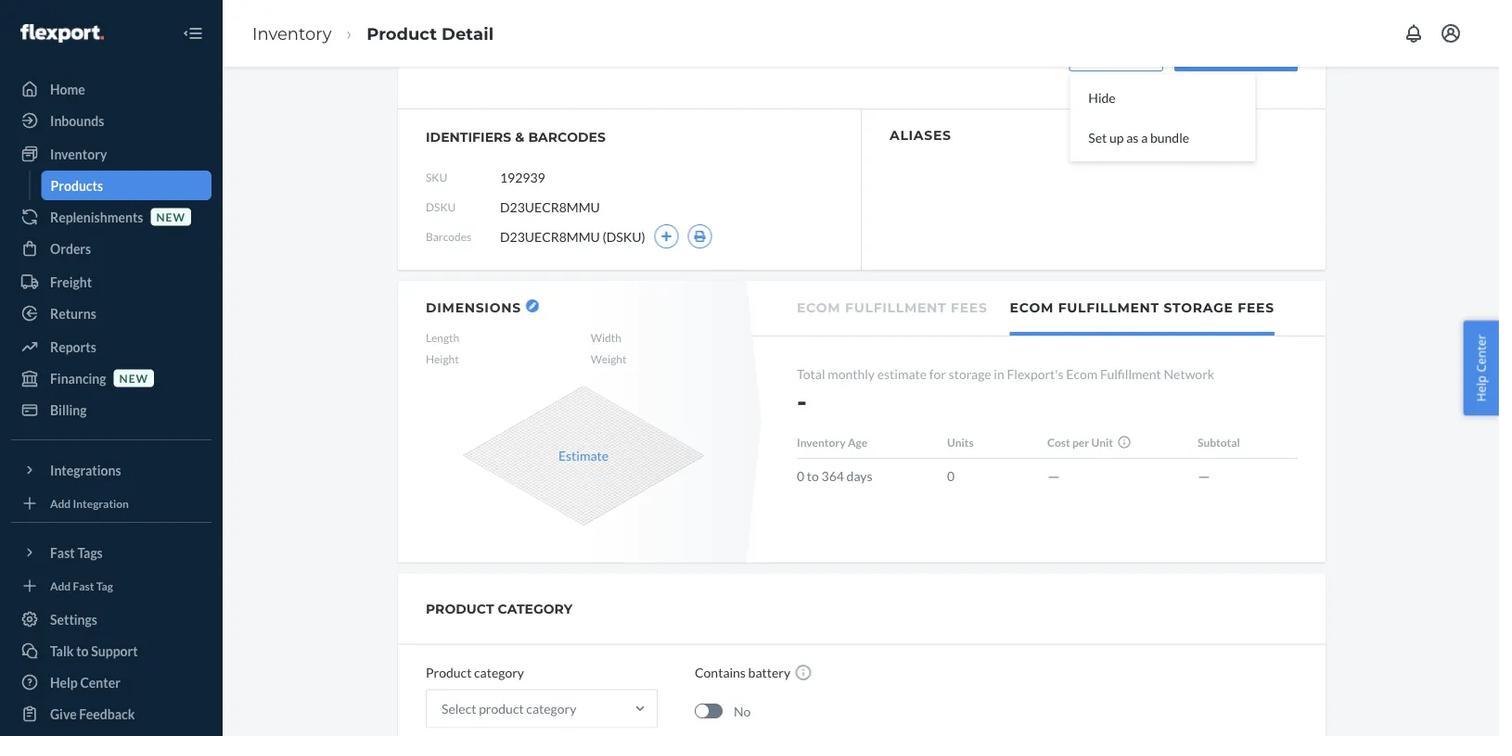 Task type: describe. For each thing, give the bounding box(es) containing it.
product category
[[426, 665, 524, 681]]

&
[[515, 129, 525, 145]]

as
[[1127, 130, 1139, 146]]

fast tags
[[50, 545, 103, 561]]

add integration link
[[11, 493, 212, 515]]

add integration
[[50, 497, 129, 510]]

set
[[1089, 130, 1107, 146]]

0 horizontal spatial help center
[[50, 675, 121, 691]]

(dsku)
[[603, 229, 646, 245]]

staples
[[426, 32, 526, 64]]

give feedback
[[50, 707, 135, 722]]

reports
[[50, 339, 96, 355]]

flexport's
[[1007, 366, 1064, 382]]

tab list containing ecom fulfillment fees
[[753, 281, 1326, 337]]

plus image
[[661, 231, 673, 242]]

product detail link
[[367, 23, 494, 44]]

billing
[[50, 402, 87, 418]]

help center inside button
[[1473, 335, 1490, 402]]

1 ― from the left
[[1048, 468, 1061, 484]]

breadcrumbs navigation
[[238, 6, 509, 60]]

center inside help center link
[[80, 675, 121, 691]]

ecom fulfillment fees
[[797, 300, 988, 316]]

billing link
[[11, 395, 212, 425]]

detail
[[442, 23, 494, 44]]

help center button
[[1464, 321, 1500, 416]]

returns link
[[11, 299, 212, 329]]

give feedback button
[[11, 700, 212, 729]]

1 horizontal spatial category
[[527, 701, 577, 717]]

per
[[1073, 436, 1090, 450]]

ecom for ecom fulfillment fees
[[797, 300, 841, 316]]

weight
[[591, 353, 627, 366]]

2 ― from the left
[[1198, 468, 1211, 484]]

up
[[1110, 130, 1124, 146]]

reports link
[[11, 332, 212, 362]]

1 vertical spatial inventory
[[50, 146, 107, 162]]

barcodes
[[426, 230, 472, 243]]

ecom inside total monthly estimate for storage in flexport's ecom fulfillment network -
[[1067, 366, 1098, 382]]

financing
[[50, 371, 106, 387]]

total
[[797, 366, 825, 382]]

inventory age
[[797, 436, 868, 450]]

product
[[479, 701, 524, 717]]

product category
[[426, 601, 573, 617]]

2 vertical spatial inventory
[[797, 436, 846, 450]]

product for product detail
[[367, 23, 437, 44]]

fulfillment for storage
[[1059, 300, 1160, 316]]

1 vertical spatial fast
[[73, 580, 94, 593]]

fast tags button
[[11, 538, 212, 568]]

1 fees from the left
[[951, 300, 988, 316]]

bundle
[[1151, 130, 1190, 146]]

estimate
[[878, 366, 927, 382]]

hide button
[[1074, 78, 1252, 118]]

freight link
[[11, 267, 212, 297]]

integrations button
[[11, 456, 212, 485]]

length
[[426, 331, 460, 345]]

orders
[[50, 241, 91, 257]]

feedback
[[79, 707, 135, 722]]

talk to support
[[50, 644, 138, 659]]

replenishments
[[50, 209, 143, 225]]

cost
[[1048, 436, 1071, 450]]

contains
[[695, 665, 746, 681]]

estimate button
[[559, 447, 609, 465]]

new for financing
[[119, 372, 149, 385]]

inventory link inside breadcrumbs navigation
[[252, 23, 332, 44]]

settings link
[[11, 605, 212, 635]]

d23uecr8mmu for d23uecr8mmu
[[500, 199, 600, 215]]

0 for 0 to 364 days
[[797, 468, 805, 484]]

ecom fulfillment storage fees tab
[[1010, 281, 1275, 336]]

unit
[[1092, 436, 1114, 450]]

storage
[[949, 366, 992, 382]]

fulfillment for fees
[[846, 300, 947, 316]]

help inside button
[[1473, 376, 1490, 402]]

no
[[734, 704, 751, 720]]

1 vertical spatial inventory link
[[11, 139, 212, 169]]

monthly
[[828, 366, 875, 382]]

fulfillment inside total monthly estimate for storage in flexport's ecom fulfillment network -
[[1101, 366, 1162, 382]]

days
[[847, 468, 873, 484]]

add for add fast tag
[[50, 580, 71, 593]]

364
[[822, 468, 844, 484]]

home
[[50, 81, 85, 97]]

in
[[994, 366, 1005, 382]]

a
[[1142, 130, 1148, 146]]

age
[[848, 436, 868, 450]]



Task type: locate. For each thing, give the bounding box(es) containing it.
help center link
[[11, 668, 212, 698]]

0 vertical spatial new
[[156, 210, 186, 224]]

fulfillment
[[846, 300, 947, 316], [1059, 300, 1160, 316], [1101, 366, 1162, 382]]

select product category
[[442, 701, 577, 717]]

storage
[[1164, 300, 1234, 316]]

ecom right 'flexport's'
[[1067, 366, 1098, 382]]

inventory
[[252, 23, 332, 44], [50, 146, 107, 162], [797, 436, 846, 450]]

ecom fulfillment storage fees
[[1010, 300, 1275, 316]]

identifiers
[[426, 129, 512, 145]]

network
[[1164, 366, 1215, 382]]

0 horizontal spatial inventory
[[50, 146, 107, 162]]

fees right storage
[[1238, 300, 1275, 316]]

1 horizontal spatial center
[[1473, 335, 1490, 373]]

d23uecr8mmu (dsku)
[[500, 229, 646, 245]]

― down cost
[[1048, 468, 1061, 484]]

product detail
[[367, 23, 494, 44]]

category
[[474, 665, 524, 681], [527, 701, 577, 717]]

1 horizontal spatial new
[[156, 210, 186, 224]]

-
[[797, 386, 807, 418]]

category up product
[[474, 665, 524, 681]]

height
[[426, 353, 459, 366]]

add fast tag
[[50, 580, 113, 593]]

identifiers & barcodes
[[426, 129, 606, 145]]

center
[[1473, 335, 1490, 373], [80, 675, 121, 691]]

1 vertical spatial product
[[426, 665, 472, 681]]

to for talk
[[76, 644, 89, 659]]

0 to 364 days
[[797, 468, 873, 484]]

2 add from the top
[[50, 580, 71, 593]]

0 vertical spatial help
[[1473, 376, 1490, 402]]

dimensions
[[426, 300, 521, 316]]

1 horizontal spatial inventory link
[[252, 23, 332, 44]]

1 horizontal spatial help
[[1473, 376, 1490, 402]]

fulfillment left storage
[[1059, 300, 1160, 316]]

0 horizontal spatial 0
[[797, 468, 805, 484]]

1 vertical spatial help
[[50, 675, 78, 691]]

2 horizontal spatial inventory
[[797, 436, 846, 450]]

talk
[[50, 644, 74, 659]]

2 fees from the left
[[1238, 300, 1275, 316]]

fulfillment up estimate
[[846, 300, 947, 316]]

1 horizontal spatial to
[[807, 468, 819, 484]]

inventory inside breadcrumbs navigation
[[252, 23, 332, 44]]

0 vertical spatial inventory link
[[252, 23, 332, 44]]

center inside help center button
[[1473, 335, 1490, 373]]

add
[[50, 497, 71, 510], [50, 580, 71, 593]]

integrations
[[50, 463, 121, 478]]

category
[[498, 601, 573, 617]]

give
[[50, 707, 77, 722]]

inbounds link
[[11, 106, 212, 135]]

fees
[[951, 300, 988, 316], [1238, 300, 1275, 316]]

1 horizontal spatial 0
[[948, 468, 955, 484]]

hide
[[1089, 90, 1116, 106]]

0 down units
[[948, 468, 955, 484]]

support
[[91, 644, 138, 659]]

subtotal
[[1198, 436, 1241, 450]]

0 vertical spatial add
[[50, 497, 71, 510]]

new for replenishments
[[156, 210, 186, 224]]

product left detail
[[367, 23, 437, 44]]

sku
[[426, 170, 448, 184]]

estimate
[[559, 448, 609, 464]]

1 vertical spatial center
[[80, 675, 121, 691]]

freight
[[50, 274, 92, 290]]

fast inside dropdown button
[[50, 545, 75, 561]]

ecom fulfillment fees tab
[[797, 281, 988, 332]]

new down products link
[[156, 210, 186, 224]]

dsku
[[426, 200, 456, 213]]

ecom up total
[[797, 300, 841, 316]]

add fast tag link
[[11, 575, 212, 598]]

1 0 from the left
[[797, 468, 805, 484]]

0 horizontal spatial ecom
[[797, 300, 841, 316]]

0 left the 364
[[797, 468, 805, 484]]

0 vertical spatial help center
[[1473, 335, 1490, 402]]

set up as a bundle
[[1089, 130, 1190, 146]]

0 for 0
[[948, 468, 955, 484]]

0 horizontal spatial help
[[50, 675, 78, 691]]

add inside "link"
[[50, 497, 71, 510]]

close navigation image
[[182, 22, 204, 45]]

0 vertical spatial center
[[1473, 335, 1490, 373]]

d23uecr8mmu for d23uecr8mmu (dsku)
[[500, 229, 600, 245]]

0 horizontal spatial center
[[80, 675, 121, 691]]

units
[[948, 436, 974, 450]]

2 0 from the left
[[948, 468, 955, 484]]

1 vertical spatial to
[[76, 644, 89, 659]]

barcodes
[[528, 129, 606, 145]]

settings
[[50, 612, 97, 628]]

cost per unit
[[1048, 436, 1114, 450]]

add for add integration
[[50, 497, 71, 510]]

product up select
[[426, 665, 472, 681]]

returns
[[50, 306, 96, 322]]

1 d23uecr8mmu from the top
[[500, 199, 600, 215]]

ecom for ecom fulfillment storage fees
[[1010, 300, 1054, 316]]

to
[[807, 468, 819, 484], [76, 644, 89, 659]]

1 horizontal spatial fees
[[1238, 300, 1275, 316]]

new down "reports" link
[[119, 372, 149, 385]]

1 vertical spatial d23uecr8mmu
[[500, 229, 600, 245]]

1 horizontal spatial ―
[[1198, 468, 1211, 484]]

to for 0
[[807, 468, 819, 484]]

1 vertical spatial new
[[119, 372, 149, 385]]

1 vertical spatial add
[[50, 580, 71, 593]]

1 horizontal spatial help center
[[1473, 335, 1490, 402]]

for
[[930, 366, 947, 382]]

product for product category
[[426, 665, 472, 681]]

to right 'talk'
[[76, 644, 89, 659]]

0 vertical spatial product
[[367, 23, 437, 44]]

2 d23uecr8mmu from the top
[[500, 229, 600, 245]]

0 vertical spatial category
[[474, 665, 524, 681]]

d23uecr8mmu up the d23uecr8mmu (dsku)
[[500, 199, 600, 215]]

product inside breadcrumbs navigation
[[367, 23, 437, 44]]

―
[[1048, 468, 1061, 484], [1198, 468, 1211, 484]]

d23uecr8mmu up the pencil alt icon
[[500, 229, 600, 245]]

― down subtotal
[[1198, 468, 1211, 484]]

0 horizontal spatial category
[[474, 665, 524, 681]]

flexport logo image
[[20, 24, 104, 43]]

help
[[1473, 376, 1490, 402], [50, 675, 78, 691]]

inbounds
[[50, 113, 104, 129]]

products link
[[41, 171, 212, 200]]

to left the 364
[[807, 468, 819, 484]]

new
[[156, 210, 186, 224], [119, 372, 149, 385]]

to inside "button"
[[76, 644, 89, 659]]

ecom
[[797, 300, 841, 316], [1010, 300, 1054, 316], [1067, 366, 1098, 382]]

open notifications image
[[1403, 22, 1426, 45]]

battery
[[749, 665, 791, 681]]

add up settings
[[50, 580, 71, 593]]

fast left tags
[[50, 545, 75, 561]]

1 horizontal spatial ecom
[[1010, 300, 1054, 316]]

products
[[51, 178, 103, 194]]

talk to support button
[[11, 637, 212, 666]]

fees up storage
[[951, 300, 988, 316]]

0 horizontal spatial inventory link
[[11, 139, 212, 169]]

tag
[[96, 580, 113, 593]]

1 vertical spatial category
[[527, 701, 577, 717]]

0 horizontal spatial ―
[[1048, 468, 1061, 484]]

0 horizontal spatial fees
[[951, 300, 988, 316]]

open account menu image
[[1440, 22, 1463, 45]]

None text field
[[500, 160, 638, 195]]

integration
[[73, 497, 129, 510]]

fulfillment left network
[[1101, 366, 1162, 382]]

0 vertical spatial inventory
[[252, 23, 332, 44]]

aliases
[[890, 127, 952, 143]]

1 vertical spatial help center
[[50, 675, 121, 691]]

add left integration
[[50, 497, 71, 510]]

help center
[[1473, 335, 1490, 402], [50, 675, 121, 691]]

1 add from the top
[[50, 497, 71, 510]]

home link
[[11, 74, 212, 104]]

tab list
[[753, 281, 1326, 337]]

0 vertical spatial fast
[[50, 545, 75, 561]]

fast
[[50, 545, 75, 561], [73, 580, 94, 593]]

fast left tag
[[73, 580, 94, 593]]

1 horizontal spatial inventory
[[252, 23, 332, 44]]

print image
[[694, 231, 707, 242]]

orders link
[[11, 234, 212, 264]]

set up as a bundle button
[[1074, 118, 1252, 158]]

0 horizontal spatial new
[[119, 372, 149, 385]]

category right product
[[527, 701, 577, 717]]

tags
[[77, 545, 103, 561]]

0 vertical spatial to
[[807, 468, 819, 484]]

select
[[442, 701, 477, 717]]

0
[[797, 468, 805, 484], [948, 468, 955, 484]]

pencil alt image
[[529, 303, 536, 310]]

contains battery
[[695, 665, 791, 681]]

0 horizontal spatial to
[[76, 644, 89, 659]]

2 horizontal spatial ecom
[[1067, 366, 1098, 382]]

d23uecr8mmu
[[500, 199, 600, 215], [500, 229, 600, 245]]

width
[[591, 331, 622, 345]]

0 vertical spatial d23uecr8mmu
[[500, 199, 600, 215]]

ecom up 'flexport's'
[[1010, 300, 1054, 316]]

total monthly estimate for storage in flexport's ecom fulfillment network -
[[797, 366, 1215, 418]]



Task type: vqa. For each thing, say whether or not it's contained in the screenshot.
leftmost I
no



